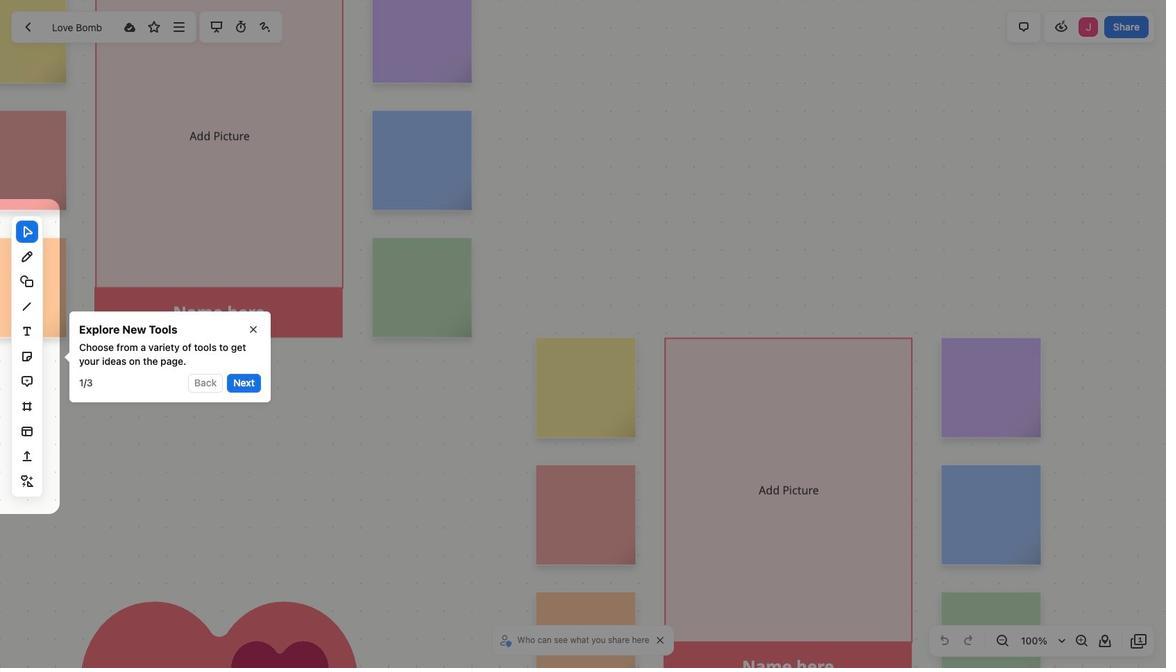 Task type: locate. For each thing, give the bounding box(es) containing it.
star this whiteboard image
[[146, 19, 163, 35]]

list item
[[1078, 16, 1100, 38]]

list
[[1078, 16, 1100, 38]]

close image
[[250, 326, 257, 333], [657, 638, 664, 644]]

timer image
[[232, 19, 249, 35]]

choose from a variety of tools to get your ideas on the page. element
[[79, 341, 261, 369]]

zoom in image
[[1074, 633, 1090, 650]]

explore new tools element
[[79, 322, 177, 338]]

laser image
[[257, 19, 274, 35]]

0 vertical spatial close image
[[250, 326, 257, 333]]

1 horizontal spatial close image
[[657, 638, 664, 644]]

dashboard image
[[20, 19, 37, 35]]

tooltip
[[60, 312, 271, 402]]

0 horizontal spatial close image
[[250, 326, 257, 333]]

zoom out image
[[994, 633, 1011, 650]]



Task type: describe. For each thing, give the bounding box(es) containing it.
pages image
[[1131, 633, 1148, 650]]

presentation image
[[208, 19, 225, 35]]

comment panel image
[[1016, 19, 1033, 35]]

1 vertical spatial close image
[[657, 638, 664, 644]]

more options image
[[171, 19, 187, 35]]

Document name text field
[[42, 16, 117, 38]]



Task type: vqa. For each thing, say whether or not it's contained in the screenshot.
Explore New Tools element
yes



